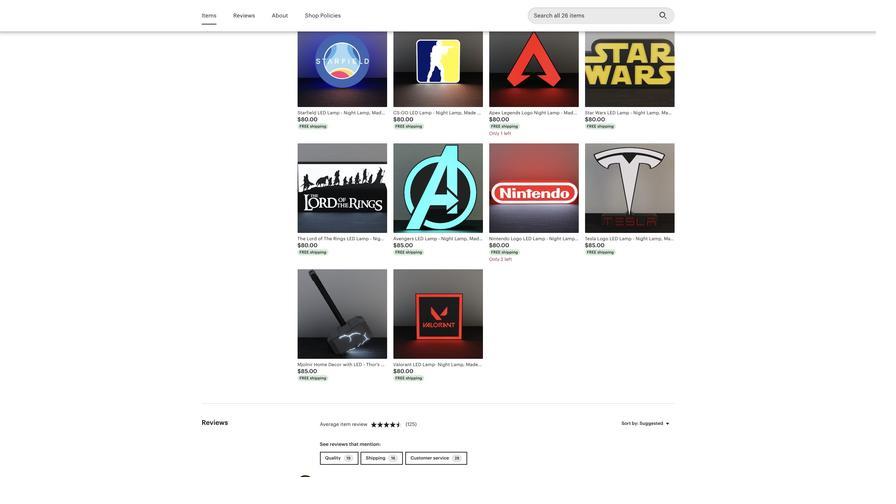 Task type: describe. For each thing, give the bounding box(es) containing it.
free for tesla logo led lamp - night lamp, made by 3d printer, rgb(changeable color), usb powered, table top or wall mountable
[[587, 250, 597, 254]]

$ for tesla logo led lamp - night lamp, made by 3d printer, rgb(changeable color), usb powered, table top or wall mountable
[[585, 242, 589, 249]]

4
[[489, 5, 492, 10]]

$ 85.00 free shipping for avengers led lamp - night lamp, made by 3d printer, rgb(changeable color), usb powered, table top or wall mountable image
[[393, 242, 422, 254]]

about link
[[272, 8, 288, 24]]

(125)
[[406, 421, 417, 427]]

$ 85.00 free shipping for tesla logo led lamp - night lamp, made by 3d printer, rgb(changeable color), usb powered, table top or wall mountable
[[585, 242, 614, 254]]

only for only 2 left
[[489, 257, 500, 262]]

shop policies
[[305, 12, 341, 19]]

starfield led lamp - night lamp, made by 3d printer, table top or wall mountable image
[[297, 18, 387, 107]]

$ 80.00 free shipping for the lord of the rings led lamp - night lamp, made by 3d printer, rgb(changeable color), usb powered, table top or wall mountable image
[[297, 242, 326, 254]]

cs:go led lamp - night lamp, made by 3d printer, table top or wall mountable $ 80.00 free shipping
[[393, 110, 571, 128]]

shipping for mjolnir home decor with led - thor's hammer decorative lamp, made by 3d printer, handmade gift for marvel fans, thor love and thunder image
[[310, 376, 326, 380]]

16
[[391, 456, 395, 460]]

their
[[536, 5, 547, 10]]

free for the starfield led lamp - night lamp, made by 3d printer, table top or wall mountable image
[[300, 124, 309, 128]]

free inside 'cs:go led lamp - night lamp, made by 3d printer, table top or wall mountable $ 80.00 free shipping'
[[395, 124, 405, 128]]

free for avengers led lamp - night lamp, made by 3d printer, rgb(changeable color), usb powered, table top or wall mountable image
[[395, 250, 405, 254]]

suggested
[[640, 421, 663, 426]]

80.00 inside $ 80.00 free shipping only 2 left
[[493, 242, 509, 249]]

by
[[477, 110, 483, 115]]

4 people have this in their cart
[[489, 5, 557, 10]]

left for only 1 left
[[504, 131, 511, 136]]

customer
[[411, 456, 432, 461]]

avengers led lamp - night lamp, made by 3d printer, rgb(changeable color), usb powered, table top or wall mountable image
[[393, 143, 483, 233]]

$ for avengers led lamp - night lamp, made by 3d printer, rgb(changeable color), usb powered, table top or wall mountable image
[[393, 242, 397, 249]]

3d
[[484, 110, 490, 115]]

or
[[531, 110, 536, 115]]

people
[[493, 5, 509, 10]]

$ 80.00 free shipping for the starfield led lamp - night lamp, made by 3d printer, table top or wall mountable image
[[297, 116, 326, 128]]

$ inside $ 80.00 free shipping only 1 left
[[489, 116, 493, 123]]

$ for the starfield led lamp - night lamp, made by 3d printer, table top or wall mountable image
[[297, 116, 301, 123]]

shipping inside 'cs:go led lamp - night lamp, made by 3d printer, table top or wall mountable $ 80.00 free shipping'
[[406, 124, 422, 128]]

-
[[433, 110, 435, 115]]

shop policies link
[[305, 8, 341, 24]]

service
[[433, 456, 449, 461]]

shop
[[305, 12, 319, 19]]

free inside $ 80.00 free shipping only 2 left
[[491, 250, 501, 254]]

lamp
[[419, 110, 432, 115]]

free for mjolnir home decor with led - thor's hammer decorative lamp, made by 3d printer, handmade gift for marvel fans, thor love and thunder image
[[300, 376, 309, 380]]

$ inside $ 80.00 free shipping only 2 left
[[489, 242, 493, 249]]

$ 80.00 free shipping for the "star wars led lamp - night lamp, made by 3d printer, table top or wall mountable" image
[[585, 116, 614, 128]]

0 vertical spatial reviews
[[233, 12, 255, 19]]

sort by: suggested
[[622, 421, 663, 426]]

85.00 for avengers led lamp - night lamp, made by 3d printer, rgb(changeable color), usb powered, table top or wall mountable image
[[397, 242, 413, 249]]

in
[[531, 5, 535, 10]]

lamp,
[[449, 110, 463, 115]]

about
[[272, 12, 288, 19]]

customer service
[[411, 456, 450, 461]]

items
[[202, 12, 216, 19]]

have
[[510, 5, 520, 10]]

see
[[320, 441, 329, 447]]

apex legends logo night lamp - made by 3d printer, rgb(changeable color), usb powered, table top or wall mountable, gamer gift, gaming decor image
[[489, 18, 579, 107]]

mjolnir home decor with led - thor's hammer decorative lamp, made by 3d printer, handmade gift for marvel fans, thor love and thunder image
[[297, 269, 387, 359]]

shipping for valorant led lamp- night lamp, made by 3d printer, rgb(changeable color), usb powered, table top or wall mountable, gamer gift, gaming decor image
[[406, 376, 422, 380]]

shipping for the lord of the rings led lamp - night lamp, made by 3d printer, rgb(changeable color), usb powered, table top or wall mountable image
[[310, 250, 326, 254]]

shipping inside $ 80.00 free shipping only 1 left
[[502, 124, 518, 128]]

policies
[[320, 12, 341, 19]]

$ for valorant led lamp- night lamp, made by 3d printer, rgb(changeable color), usb powered, table top or wall mountable, gamer gift, gaming decor image
[[393, 368, 397, 375]]

1 vertical spatial reviews
[[202, 419, 228, 426]]



Task type: locate. For each thing, give the bounding box(es) containing it.
tesla logo led lamp - night lamp, made by 3d printer, rgb(changeable color), usb powered, table top or wall mountable image
[[585, 143, 675, 233]]

that
[[349, 441, 359, 447]]

free for the lord of the rings led lamp - night lamp, made by 3d printer, rgb(changeable color), usb powered, table top or wall mountable image
[[300, 250, 309, 254]]

80.00 inside 'cs:go led lamp - night lamp, made by 3d printer, table top or wall mountable $ 80.00 free shipping'
[[397, 116, 413, 123]]

2 horizontal spatial $ 85.00 free shipping
[[585, 242, 614, 254]]

1 vertical spatial only
[[489, 257, 500, 262]]

the lord of the rings led lamp - night lamp, made by 3d printer, rgb(changeable color), usb powered, table top or wall mountable image
[[297, 143, 387, 233]]

0 horizontal spatial $ 85.00 free shipping
[[297, 368, 326, 380]]

cs:go
[[393, 110, 408, 115]]

shipping for the "star wars led lamp - night lamp, made by 3d printer, table top or wall mountable" image
[[597, 124, 614, 128]]

left inside $ 80.00 free shipping only 1 left
[[504, 131, 511, 136]]

28
[[455, 456, 459, 460]]

shipping for avengers led lamp - night lamp, made by 3d printer, rgb(changeable color), usb powered, table top or wall mountable image
[[406, 250, 422, 254]]

mention:
[[360, 441, 381, 447]]

top
[[522, 110, 530, 115]]

valorant led lamp- night lamp, made by 3d printer, rgb(changeable color), usb powered, table top or wall mountable, gamer gift, gaming decor image
[[393, 269, 483, 359]]

85.00
[[397, 242, 413, 249], [589, 242, 605, 249], [301, 368, 317, 375]]

2
[[501, 257, 503, 262]]

2 horizontal spatial 85.00
[[589, 242, 605, 249]]

$ 80.00 free shipping for valorant led lamp- night lamp, made by 3d printer, rgb(changeable color), usb powered, table top or wall mountable, gamer gift, gaming decor image
[[393, 368, 422, 380]]

shipping inside $ 80.00 free shipping only 2 left
[[502, 250, 518, 254]]

$ for the "star wars led lamp - night lamp, made by 3d printer, table top or wall mountable" image
[[585, 116, 589, 123]]

made
[[464, 110, 476, 115]]

night
[[436, 110, 448, 115]]

this
[[522, 5, 530, 10]]

cart
[[548, 5, 557, 10]]

1 vertical spatial left
[[505, 257, 512, 262]]

only for only 1 left
[[489, 131, 500, 136]]

wall
[[537, 110, 546, 115]]

reviews link
[[233, 8, 255, 24]]

free for valorant led lamp- night lamp, made by 3d printer, rgb(changeable color), usb powered, table top or wall mountable, gamer gift, gaming decor image
[[395, 376, 405, 380]]

only
[[489, 131, 500, 136], [489, 257, 500, 262]]

see reviews that mention:
[[320, 441, 381, 447]]

80.00
[[301, 116, 318, 123], [397, 116, 413, 123], [493, 116, 509, 123], [589, 116, 605, 123], [301, 242, 318, 249], [493, 242, 509, 249], [397, 368, 413, 375]]

2 only from the top
[[489, 257, 500, 262]]

cs:go led lamp - night lamp, made by 3d printer, table top or wall mountable image
[[393, 18, 483, 107]]

only inside $ 80.00 free shipping only 2 left
[[489, 257, 500, 262]]

left
[[504, 131, 511, 136], [505, 257, 512, 262]]

1 horizontal spatial reviews
[[233, 12, 255, 19]]

Search all 26 items text field
[[528, 7, 654, 24]]

shipping for tesla logo led lamp - night lamp, made by 3d printer, rgb(changeable color), usb powered, table top or wall mountable
[[597, 250, 614, 254]]

1 only from the top
[[489, 131, 500, 136]]

only inside $ 80.00 free shipping only 1 left
[[489, 131, 500, 136]]

items link
[[202, 8, 216, 24]]

left right '2'
[[505, 257, 512, 262]]

shipping
[[366, 456, 387, 461]]

$ 80.00 free shipping
[[297, 116, 326, 128], [585, 116, 614, 128], [297, 242, 326, 254], [393, 368, 422, 380]]

$ 80.00 free shipping only 1 left
[[489, 116, 518, 136]]

free
[[300, 124, 309, 128], [395, 124, 405, 128], [491, 124, 501, 128], [587, 124, 597, 128], [300, 250, 309, 254], [395, 250, 405, 254], [491, 250, 501, 254], [587, 250, 597, 254], [300, 376, 309, 380], [395, 376, 405, 380]]

quality
[[325, 456, 342, 461]]

85.00 for tesla logo led lamp - night lamp, made by 3d printer, rgb(changeable color), usb powered, table top or wall mountable
[[589, 242, 605, 249]]

$
[[297, 116, 301, 123], [393, 116, 397, 123], [489, 116, 493, 123], [585, 116, 589, 123], [297, 242, 301, 249], [393, 242, 397, 249], [489, 242, 493, 249], [585, 242, 589, 249], [297, 368, 301, 375], [393, 368, 397, 375]]

1 horizontal spatial 85.00
[[397, 242, 413, 249]]

left inside $ 80.00 free shipping only 2 left
[[505, 257, 512, 262]]

free for the "star wars led lamp - night lamp, made by 3d printer, table top or wall mountable" image
[[587, 124, 597, 128]]

free inside $ 80.00 free shipping only 1 left
[[491, 124, 501, 128]]

mountable
[[547, 110, 571, 115]]

nintendo logo led lamp - night lamp, made by 3d printer, table top or wall mountable image
[[489, 143, 579, 233]]

only left 1
[[489, 131, 500, 136]]

reviews
[[233, 12, 255, 19], [202, 419, 228, 426]]

0 horizontal spatial reviews
[[202, 419, 228, 426]]

average
[[320, 421, 339, 427]]

left right 1
[[504, 131, 511, 136]]

80.00 inside $ 80.00 free shipping only 1 left
[[493, 116, 509, 123]]

$ 80.00 free shipping only 2 left
[[489, 242, 518, 262]]

led
[[410, 110, 418, 115]]

item
[[340, 421, 351, 427]]

$ for mjolnir home decor with led - thor's hammer decorative lamp, made by 3d printer, handmade gift for marvel fans, thor love and thunder image
[[297, 368, 301, 375]]

average item review
[[320, 421, 367, 427]]

table
[[509, 110, 520, 115]]

1
[[501, 131, 503, 136]]

$ 85.00 free shipping for mjolnir home decor with led - thor's hammer decorative lamp, made by 3d printer, handmade gift for marvel fans, thor love and thunder image
[[297, 368, 326, 380]]

1 horizontal spatial $ 85.00 free shipping
[[393, 242, 422, 254]]

$ for the lord of the rings led lamp - night lamp, made by 3d printer, rgb(changeable color), usb powered, table top or wall mountable image
[[297, 242, 301, 249]]

review
[[352, 421, 367, 427]]

by:
[[632, 421, 639, 426]]

shipping
[[310, 124, 326, 128], [406, 124, 422, 128], [502, 124, 518, 128], [597, 124, 614, 128], [310, 250, 326, 254], [406, 250, 422, 254], [502, 250, 518, 254], [597, 250, 614, 254], [310, 376, 326, 380], [406, 376, 422, 380]]

0 horizontal spatial 85.00
[[301, 368, 317, 375]]

0 vertical spatial left
[[504, 131, 511, 136]]

0 vertical spatial only
[[489, 131, 500, 136]]

$ 85.00 free shipping
[[393, 242, 422, 254], [585, 242, 614, 254], [297, 368, 326, 380]]

left for only 2 left
[[505, 257, 512, 262]]

sort
[[622, 421, 631, 426]]

19
[[347, 456, 351, 460]]

only left '2'
[[489, 257, 500, 262]]

sort by: suggested button
[[616, 416, 677, 431]]

printer,
[[491, 110, 507, 115]]

star wars led lamp - night lamp, made by 3d printer, table top or wall mountable image
[[585, 18, 675, 107]]

$ inside 'cs:go led lamp - night lamp, made by 3d printer, table top or wall mountable $ 80.00 free shipping'
[[393, 116, 397, 123]]

85.00 for mjolnir home decor with led - thor's hammer decorative lamp, made by 3d printer, handmade gift for marvel fans, thor love and thunder image
[[301, 368, 317, 375]]

reviews
[[330, 441, 348, 447]]

shipping for the starfield led lamp - night lamp, made by 3d printer, table top or wall mountable image
[[310, 124, 326, 128]]



Task type: vqa. For each thing, say whether or not it's contained in the screenshot.
have
yes



